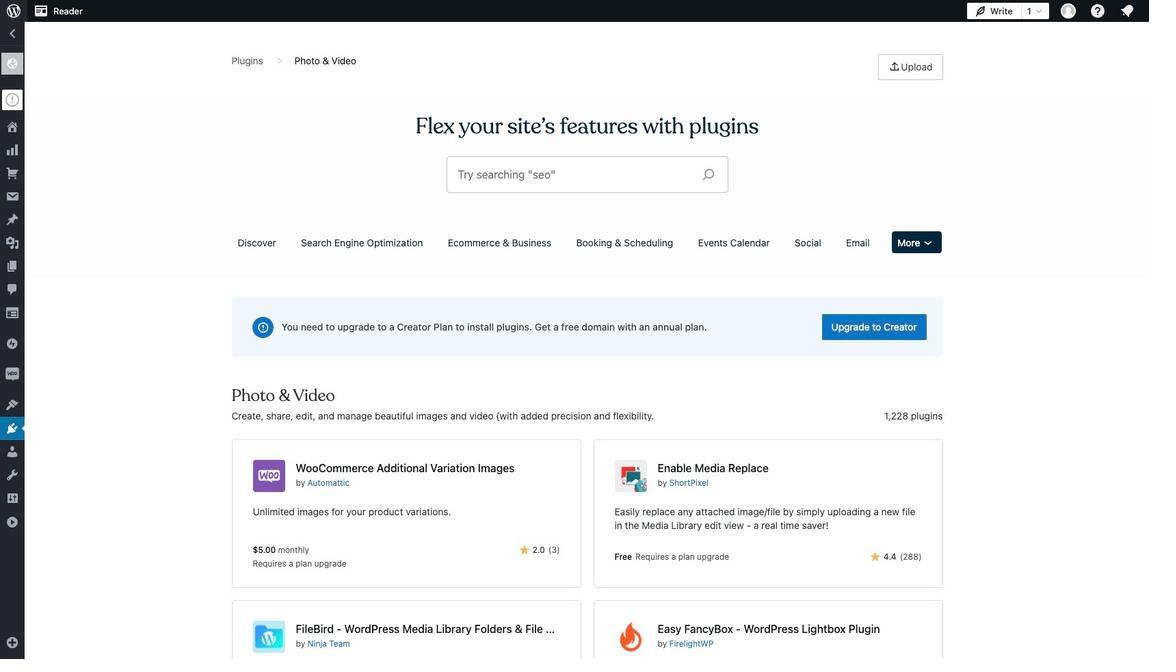 Task type: vqa. For each thing, say whether or not it's contained in the screenshot.
2nd the img from the bottom
yes



Task type: locate. For each thing, give the bounding box(es) containing it.
main content
[[227, 54, 948, 659]]

manage your sites image
[[5, 3, 22, 19]]

1 vertical spatial img image
[[5, 368, 19, 381]]

plugin icon image
[[253, 460, 285, 492], [615, 460, 647, 492], [253, 621, 285, 653], [615, 621, 647, 653]]

None search field
[[447, 157, 728, 192]]

0 vertical spatial img image
[[5, 337, 19, 350]]

1 img image from the top
[[5, 337, 19, 350]]

img image
[[5, 337, 19, 350], [5, 368, 19, 381]]



Task type: describe. For each thing, give the bounding box(es) containing it.
2 img image from the top
[[5, 368, 19, 381]]

help image
[[1090, 3, 1107, 19]]

my profile image
[[1062, 3, 1077, 18]]

open search image
[[692, 165, 726, 184]]

manage your notifications image
[[1120, 3, 1136, 19]]

Search search field
[[458, 157, 692, 192]]



